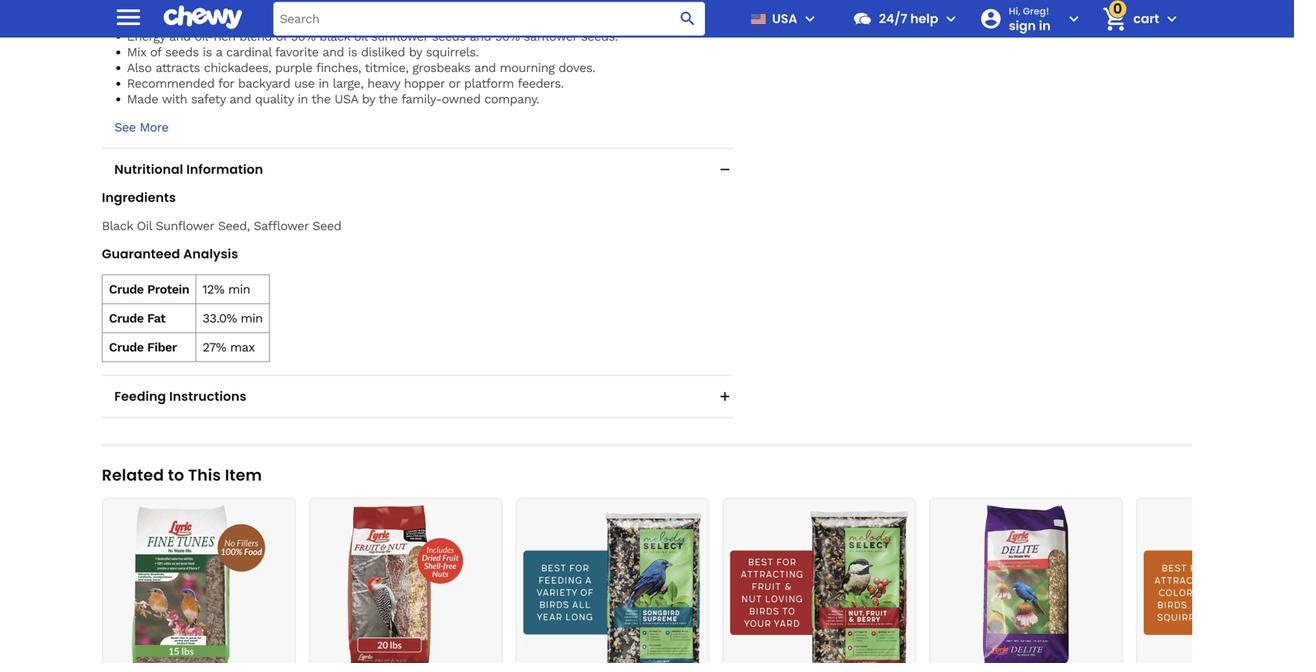 Task type: vqa. For each thing, say whether or not it's contained in the screenshot.
bottommost the "Vet"
no



Task type: locate. For each thing, give the bounding box(es) containing it.
min right the 12% at the top left of the page
[[228, 282, 250, 297]]

in down the use
[[298, 92, 308, 107]]

rich
[[214, 29, 236, 44]]

usa left chewy support icon
[[772, 10, 798, 27]]

energy
[[127, 29, 165, 44]]

crude left 'fat'
[[109, 311, 144, 326]]

is
[[203, 45, 212, 60], [348, 45, 357, 60]]

finches,
[[316, 60, 361, 75]]

protein
[[147, 282, 189, 297]]

seeds up 'attracts' in the left top of the page
[[165, 45, 199, 60]]

fiber
[[147, 340, 177, 355]]

0 vertical spatial usa
[[772, 10, 798, 27]]

in
[[1039, 17, 1051, 34]]

and left oil-
[[169, 29, 191, 44]]

0 horizontal spatial 50%
[[291, 29, 316, 44]]

guaranteed analysis
[[102, 245, 238, 263]]

hi,
[[1009, 5, 1021, 17]]

item
[[225, 465, 262, 487]]

0 vertical spatial seeds
[[432, 29, 466, 44]]

1 vertical spatial seeds
[[165, 45, 199, 60]]

of down energy
[[150, 45, 161, 60]]

sunflower
[[156, 219, 214, 234]]

1 crude from the top
[[109, 282, 144, 297]]

0 horizontal spatial seeds
[[165, 45, 199, 60]]

33.0%
[[203, 311, 237, 326]]

1 vertical spatial of
[[150, 45, 161, 60]]

chewy support image
[[853, 9, 873, 29]]

crude fat
[[109, 311, 166, 326]]

safflower
[[254, 219, 309, 234]]

titmice,
[[365, 60, 409, 75]]

0 horizontal spatial is
[[203, 45, 212, 60]]

1 horizontal spatial menu image
[[801, 9, 820, 28]]

1 horizontal spatial the
[[379, 92, 398, 107]]

crude fiber
[[109, 340, 177, 355]]

menu image inside usa popup button
[[801, 9, 820, 28]]

seeds
[[432, 29, 466, 44], [165, 45, 199, 60]]

min up max at the bottom of the page
[[241, 311, 263, 326]]

27%
[[203, 340, 226, 355]]

24/7 help
[[879, 10, 939, 27]]

hopper
[[404, 76, 445, 91]]

of up "favorite"
[[276, 29, 287, 44]]

usa
[[772, 10, 798, 27], [335, 92, 358, 107]]

favorite
[[275, 45, 319, 60]]

1 vertical spatial crude
[[109, 311, 144, 326]]

0 horizontal spatial the
[[312, 92, 331, 107]]

usa down large,
[[335, 92, 358, 107]]

1 vertical spatial usa
[[335, 92, 358, 107]]

company.
[[485, 92, 540, 107]]

0 horizontal spatial of
[[150, 45, 161, 60]]

by down sunflower
[[409, 45, 422, 60]]

oil
[[354, 29, 367, 44]]

1 horizontal spatial in
[[319, 76, 329, 91]]

black oil sunflower seed, safflower seed
[[102, 219, 341, 234]]

and
[[169, 29, 191, 44], [470, 29, 491, 44], [323, 45, 344, 60], [475, 60, 496, 75], [230, 92, 251, 107]]

min
[[228, 282, 250, 297], [241, 311, 263, 326]]

guaranteed
[[102, 245, 180, 263]]

chewy home image
[[164, 0, 242, 35]]

analysis
[[183, 245, 238, 263]]

50%
[[291, 29, 316, 44], [495, 29, 520, 44]]

a
[[216, 45, 222, 60]]

usa inside usa popup button
[[772, 10, 798, 27]]

related
[[102, 465, 164, 487]]

1 horizontal spatial is
[[348, 45, 357, 60]]

50% up mourning
[[495, 29, 520, 44]]

24/7 help link
[[846, 0, 939, 38]]

and down black at the left of the page
[[323, 45, 344, 60]]

related to this item
[[102, 465, 262, 487]]

0 vertical spatial by
[[409, 45, 422, 60]]

for
[[218, 76, 234, 91]]

seeds up squirrels.
[[432, 29, 466, 44]]

menu image
[[113, 1, 144, 33], [801, 9, 820, 28]]

melody select hot pepper blend bird food, 4.5-lb bag image
[[1144, 506, 1295, 664]]

cardinal
[[226, 45, 272, 60]]

more
[[140, 120, 168, 135]]

seed
[[313, 219, 341, 234]]

cart menu image
[[1163, 9, 1182, 28]]

menu image up mix
[[113, 1, 144, 33]]

list
[[102, 498, 1295, 664]]

black
[[320, 29, 350, 44]]

in
[[319, 76, 329, 91], [298, 92, 308, 107]]

0 horizontal spatial menu image
[[113, 1, 144, 33]]

blend
[[239, 29, 272, 44]]

0 vertical spatial crude
[[109, 282, 144, 297]]

2 crude from the top
[[109, 311, 144, 326]]

owned
[[442, 92, 481, 107]]

3 crude from the top
[[109, 340, 144, 355]]

the down heavy at the left
[[379, 92, 398, 107]]

24/7
[[879, 10, 908, 27]]

menu image left chewy support icon
[[801, 9, 820, 28]]

50% up "favorite"
[[291, 29, 316, 44]]

crude down the crude fat on the left of page
[[109, 340, 144, 355]]

by
[[409, 45, 422, 60], [362, 92, 375, 107]]

account menu image
[[1065, 9, 1084, 28]]

usa button
[[744, 0, 820, 38]]

0 horizontal spatial in
[[298, 92, 308, 107]]

with
[[162, 92, 187, 107]]

is down oil
[[348, 45, 357, 60]]

seeds.
[[581, 29, 618, 44]]

by down heavy at the left
[[362, 92, 375, 107]]

1 vertical spatial min
[[241, 311, 263, 326]]

the down the use
[[312, 92, 331, 107]]

seed,
[[218, 219, 250, 234]]

to
[[168, 465, 184, 487]]

crude up the crude fat on the left of page
[[109, 282, 144, 297]]

of
[[276, 29, 287, 44], [150, 45, 161, 60]]

see
[[114, 120, 136, 135]]

crude for crude fat
[[109, 311, 144, 326]]

2 vertical spatial crude
[[109, 340, 144, 355]]

Search text field
[[274, 2, 705, 36]]

in right the use
[[319, 76, 329, 91]]

1 horizontal spatial 50%
[[495, 29, 520, 44]]

1 the from the left
[[312, 92, 331, 107]]

1 horizontal spatial by
[[409, 45, 422, 60]]

0 vertical spatial of
[[276, 29, 287, 44]]

crude
[[109, 282, 144, 297], [109, 311, 144, 326], [109, 340, 144, 355]]

is left a
[[203, 45, 212, 60]]

cart
[[1134, 10, 1160, 27]]

the
[[312, 92, 331, 107], [379, 92, 398, 107]]

this
[[188, 465, 221, 487]]

fat
[[147, 311, 166, 326]]

platform
[[464, 76, 514, 91]]

1 vertical spatial by
[[362, 92, 375, 107]]

sunflower
[[371, 29, 428, 44]]

squirrels.
[[426, 45, 479, 60]]

0 horizontal spatial usa
[[335, 92, 358, 107]]

1 horizontal spatial of
[[276, 29, 287, 44]]

1 horizontal spatial usa
[[772, 10, 798, 27]]

0 vertical spatial min
[[228, 282, 250, 297]]

also
[[127, 60, 152, 75]]

melody select nut fruit & berry bird food, 4.5-lb bag image
[[730, 506, 909, 664]]

0 vertical spatial in
[[319, 76, 329, 91]]

submit search image
[[679, 9, 697, 28]]

feeding instructions image
[[717, 389, 733, 405]]

instructions
[[169, 388, 247, 406]]

disliked
[[361, 45, 405, 60]]



Task type: describe. For each thing, give the bounding box(es) containing it.
crude for crude fiber
[[109, 340, 144, 355]]

safety
[[191, 92, 226, 107]]

family-
[[402, 92, 442, 107]]

chickadees,
[[204, 60, 271, 75]]

12%
[[203, 282, 224, 297]]

hi, greg! sign in
[[1009, 5, 1051, 34]]

crude protein
[[109, 282, 189, 297]]

2 the from the left
[[379, 92, 398, 107]]

feeders.
[[518, 76, 564, 91]]

0 horizontal spatial by
[[362, 92, 375, 107]]

attracts
[[156, 60, 200, 75]]

sign
[[1009, 17, 1036, 34]]

1 50% from the left
[[291, 29, 316, 44]]

heavy
[[368, 76, 400, 91]]

large,
[[333, 76, 364, 91]]

greg!
[[1023, 5, 1050, 17]]

feeding
[[114, 388, 166, 406]]

recommended
[[127, 76, 215, 91]]

min for 12% min
[[228, 282, 250, 297]]

cart link
[[1096, 0, 1160, 38]]

help
[[911, 10, 939, 27]]

purple
[[275, 60, 313, 75]]

energy and oil-rich blend of 50% black oil sunflower seeds and 50% safflower seeds. mix of seeds is a cardinal favorite and is disliked by squirrels. also attracts chickadees, purple finches, titmice, grosbeaks and mourning doves. recommended for backyard use in large, heavy hopper or platform feeders. made with safety and quality in the usa by the family-owned company.
[[127, 29, 618, 107]]

melody select songbird supreme bird food, 4-lb bag image
[[524, 506, 702, 664]]

or
[[449, 76, 460, 91]]

made
[[127, 92, 158, 107]]

2 is from the left
[[348, 45, 357, 60]]

backyard
[[238, 76, 290, 91]]

usa inside energy and oil-rich blend of 50% black oil sunflower seeds and 50% safflower seeds. mix of seeds is a cardinal favorite and is disliked by squirrels. also attracts chickadees, purple finches, titmice, grosbeaks and mourning doves. recommended for backyard use in large, heavy hopper or platform feeders. made with safety and quality in the usa by the family-owned company.
[[335, 92, 358, 107]]

nutritional information
[[114, 161, 263, 178]]

nutritional information image
[[717, 162, 733, 178]]

1 is from the left
[[203, 45, 212, 60]]

mix
[[127, 45, 146, 60]]

Product search field
[[274, 2, 705, 36]]

quality
[[255, 92, 294, 107]]

items image
[[1101, 5, 1129, 33]]

2 50% from the left
[[495, 29, 520, 44]]

crude for crude protein
[[109, 282, 144, 297]]

help menu image
[[942, 9, 961, 28]]

nutritional
[[114, 161, 183, 178]]

information
[[186, 161, 263, 178]]

27% max
[[203, 340, 255, 355]]

12% min
[[203, 282, 250, 297]]

lyric fruit & nut high energy mix wild bird food, 20-lb bag image
[[317, 506, 495, 664]]

1 vertical spatial in
[[298, 92, 308, 107]]

lyric delite high protein no waste mix wild bird food, 20-lb bag image
[[937, 506, 1116, 664]]

lyric fine tunes no waste mix wild bird food, 15-lb bag image
[[110, 506, 288, 664]]

oil
[[137, 219, 152, 234]]

1 horizontal spatial seeds
[[432, 29, 466, 44]]

and up squirrels.
[[470, 29, 491, 44]]

mourning
[[500, 60, 555, 75]]

min for 33.0% min
[[241, 311, 263, 326]]

safflower
[[524, 29, 578, 44]]

and down for
[[230, 92, 251, 107]]

black
[[102, 219, 133, 234]]

grosbeaks
[[413, 60, 471, 75]]

use
[[294, 76, 315, 91]]

see more
[[114, 120, 168, 135]]

feeding instructions
[[114, 388, 247, 406]]

and up the platform
[[475, 60, 496, 75]]

doves.
[[559, 60, 596, 75]]

max
[[230, 340, 255, 355]]

33.0% min
[[203, 311, 263, 326]]

ingredients
[[102, 189, 176, 206]]

oil-
[[195, 29, 214, 44]]



